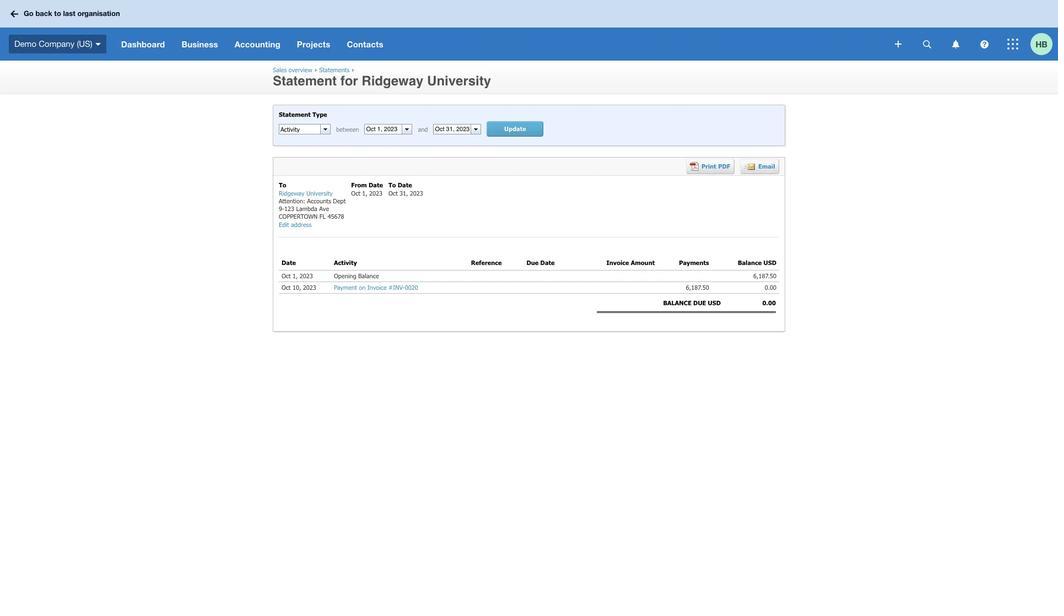 Task type: locate. For each thing, give the bounding box(es) containing it.
date for from
[[369, 182, 383, 189]]

navigation
[[113, 28, 888, 61]]

1 › from the left
[[315, 66, 317, 73]]

to right from date oct 1, 2023 at top left
[[389, 182, 396, 189]]

1, up the 10,
[[293, 272, 298, 279]]

oct 1, 2023
[[282, 272, 313, 279]]

›
[[315, 66, 317, 73], [352, 66, 355, 73]]

amount
[[631, 259, 655, 267]]

1,
[[363, 190, 368, 197], [293, 272, 298, 279]]

0 vertical spatial usd
[[764, 259, 777, 267]]

6,187.50
[[754, 272, 777, 279], [683, 284, 710, 291]]

due
[[527, 259, 539, 267]]

0 vertical spatial 6,187.50
[[754, 272, 777, 279]]

address
[[291, 221, 312, 228]]

attention:
[[279, 197, 305, 205]]

date for to
[[398, 182, 412, 189]]

update
[[505, 125, 527, 133]]

None text field
[[280, 125, 320, 134], [365, 125, 402, 134], [280, 125, 320, 134], [365, 125, 402, 134]]

hb
[[1036, 39, 1048, 49]]

ridgeway inside "to ridgeway university attention: accounts dept 9-123 lambda ave coppertown fl 45678 edit address"
[[279, 190, 305, 197]]

due date
[[527, 259, 555, 267]]

print pdf link
[[687, 159, 735, 174]]

2023 inside from date oct 1, 2023
[[370, 190, 383, 197]]

sales overview link
[[273, 66, 312, 73]]

to up attention: on the top left
[[279, 182, 287, 189]]

to
[[279, 182, 287, 189], [389, 182, 396, 189]]

1, down from
[[363, 190, 368, 197]]

accounting button
[[226, 28, 289, 61]]

› right overview
[[315, 66, 317, 73]]

usd
[[764, 259, 777, 267], [708, 300, 721, 307]]

1 horizontal spatial to
[[389, 182, 396, 189]]

university
[[427, 73, 491, 89], [307, 190, 333, 197]]

1 vertical spatial university
[[307, 190, 333, 197]]

from
[[352, 182, 367, 189]]

invoice left amount
[[607, 259, 630, 267]]

sales
[[273, 66, 287, 73]]

contacts button
[[339, 28, 392, 61]]

2023
[[370, 190, 383, 197], [410, 190, 423, 197], [300, 272, 313, 279], [303, 284, 316, 291]]

contacts
[[347, 39, 384, 49]]

email
[[759, 163, 776, 170]]

1 vertical spatial usd
[[708, 300, 721, 307]]

on
[[359, 284, 366, 291]]

0 horizontal spatial svg image
[[924, 40, 932, 48]]

oct left the 10,
[[282, 284, 291, 291]]

oct
[[352, 190, 361, 197], [389, 190, 398, 197], [282, 272, 291, 279], [282, 284, 291, 291]]

coppertown
[[279, 213, 318, 220]]

demo company (us) button
[[0, 28, 113, 61]]

lambda
[[296, 205, 318, 212]]

0 vertical spatial balance
[[738, 259, 762, 267]]

date right due
[[541, 259, 555, 267]]

to for to date oct 31, 2023
[[389, 182, 396, 189]]

payment
[[334, 284, 357, 291]]

1 horizontal spatial university
[[427, 73, 491, 89]]

balance
[[738, 259, 762, 267], [358, 272, 379, 279]]

ridgeway
[[362, 73, 424, 89], [279, 190, 305, 197]]

0 vertical spatial statement
[[273, 73, 337, 89]]

update link
[[487, 122, 544, 137]]

edit address link
[[279, 221, 312, 229]]

2023 left 31,
[[370, 190, 383, 197]]

oct left 31,
[[389, 190, 398, 197]]

1 vertical spatial statement
[[279, 111, 311, 118]]

go back to last organisation link
[[7, 4, 127, 24]]

ridgeway inside 'sales overview › statements › statement for ridgeway university'
[[362, 73, 424, 89]]

1 horizontal spatial ridgeway
[[362, 73, 424, 89]]

2023 right the 10,
[[303, 284, 316, 291]]

demo
[[14, 39, 36, 48]]

date
[[369, 182, 383, 189], [398, 182, 412, 189], [282, 259, 296, 267], [541, 259, 555, 267]]

ridgeway right for
[[362, 73, 424, 89]]

1 vertical spatial 6,187.50
[[683, 284, 710, 291]]

date for due
[[541, 259, 555, 267]]

0 vertical spatial invoice
[[607, 259, 630, 267]]

payment                                         on invoice #inv-0020
[[334, 284, 419, 291]]

banner
[[0, 0, 1059, 61]]

business button
[[173, 28, 226, 61]]

6,187.50 up balance due usd
[[683, 284, 710, 291]]

1 horizontal spatial usd
[[764, 259, 777, 267]]

ave
[[320, 205, 329, 212]]

0 horizontal spatial to
[[279, 182, 287, 189]]

› right statements
[[352, 66, 355, 73]]

statements link
[[320, 66, 350, 73]]

2 to from the left
[[389, 182, 396, 189]]

date inside to date oct 31, 2023
[[398, 182, 412, 189]]

date up the oct 1, 2023
[[282, 259, 296, 267]]

navigation containing dashboard
[[113, 28, 888, 61]]

1 horizontal spatial svg image
[[981, 40, 989, 48]]

0 horizontal spatial balance
[[358, 272, 379, 279]]

to inside to date oct 31, 2023
[[389, 182, 396, 189]]

9-
[[279, 205, 285, 212]]

demo company (us)
[[14, 39, 93, 48]]

0 vertical spatial university
[[427, 73, 491, 89]]

accounts
[[307, 197, 331, 205]]

date inside from date oct 1, 2023
[[369, 182, 383, 189]]

1 vertical spatial ridgeway
[[279, 190, 305, 197]]

0.00
[[762, 284, 777, 291], [763, 300, 777, 307]]

invoice right on
[[368, 284, 387, 291]]

0 vertical spatial 1,
[[363, 190, 368, 197]]

projects button
[[289, 28, 339, 61]]

company
[[39, 39, 75, 48]]

ridgeway up attention: on the top left
[[279, 190, 305, 197]]

6,187.50 down the "balance usd"
[[754, 272, 777, 279]]

1 vertical spatial invoice
[[368, 284, 387, 291]]

invoice
[[607, 259, 630, 267], [368, 284, 387, 291]]

1, inside from date oct 1, 2023
[[363, 190, 368, 197]]

organisation
[[77, 9, 120, 18]]

date up 31,
[[398, 182, 412, 189]]

2023 up 'oct 10, 2023'
[[300, 272, 313, 279]]

1 horizontal spatial ›
[[352, 66, 355, 73]]

oct up 'oct 10, 2023'
[[282, 272, 291, 279]]

date right from
[[369, 182, 383, 189]]

2023 right 31,
[[410, 190, 423, 197]]

edit
[[279, 221, 289, 228]]

2023 inside to date oct 31, 2023
[[410, 190, 423, 197]]

0 horizontal spatial 1,
[[293, 272, 298, 279]]

svg image
[[924, 40, 932, 48], [981, 40, 989, 48]]

1 vertical spatial 1,
[[293, 272, 298, 279]]

1 to from the left
[[279, 182, 287, 189]]

activity
[[334, 259, 357, 267]]

1 horizontal spatial 1,
[[363, 190, 368, 197]]

None text field
[[434, 125, 471, 134]]

to inside "to ridgeway university attention: accounts dept 9-123 lambda ave coppertown fl 45678 edit address"
[[279, 182, 287, 189]]

0 horizontal spatial ridgeway
[[279, 190, 305, 197]]

oct down from
[[352, 190, 361, 197]]

from date oct 1, 2023
[[352, 182, 383, 197]]

statement inside 'sales overview › statements › statement for ridgeway university'
[[273, 73, 337, 89]]

svg image
[[10, 10, 18, 17], [1008, 39, 1019, 50], [953, 40, 960, 48], [896, 41, 902, 47], [95, 43, 101, 46]]

dashboard link
[[113, 28, 173, 61]]

to for to ridgeway university attention: accounts dept 9-123 lambda ave coppertown fl 45678 edit address
[[279, 182, 287, 189]]

email link
[[741, 159, 780, 174]]

statement
[[273, 73, 337, 89], [279, 111, 311, 118]]

payments
[[680, 259, 710, 267]]

print
[[702, 163, 717, 170]]

1 vertical spatial balance
[[358, 272, 379, 279]]

0 horizontal spatial university
[[307, 190, 333, 197]]

1 horizontal spatial 6,187.50
[[754, 272, 777, 279]]

0 vertical spatial ridgeway
[[362, 73, 424, 89]]

0 horizontal spatial ›
[[315, 66, 317, 73]]



Task type: describe. For each thing, give the bounding box(es) containing it.
oct inside to date oct 31, 2023
[[389, 190, 398, 197]]

statements
[[320, 66, 350, 73]]

#inv-
[[389, 284, 405, 291]]

invoice amount
[[607, 259, 655, 267]]

balance usd
[[738, 259, 777, 267]]

1 horizontal spatial invoice
[[607, 259, 630, 267]]

back
[[36, 9, 52, 18]]

type
[[313, 111, 327, 118]]

0 horizontal spatial usd
[[708, 300, 721, 307]]

business
[[182, 39, 218, 49]]

last
[[63, 9, 75, 18]]

0 horizontal spatial invoice
[[368, 284, 387, 291]]

for
[[341, 73, 358, 89]]

dashboard
[[121, 39, 165, 49]]

svg image inside demo company (us) popup button
[[95, 43, 101, 46]]

0 vertical spatial 0.00
[[762, 284, 777, 291]]

opening
[[334, 272, 357, 279]]

1 svg image from the left
[[924, 40, 932, 48]]

navigation inside banner
[[113, 28, 888, 61]]

2 svg image from the left
[[981, 40, 989, 48]]

payment                                         on invoice #inv-0020 link
[[334, 284, 419, 291]]

0020
[[405, 284, 419, 291]]

banner containing hb
[[0, 0, 1059, 61]]

reference
[[471, 259, 502, 267]]

fl
[[320, 213, 326, 220]]

go
[[24, 9, 34, 18]]

pdf
[[719, 163, 731, 170]]

sales overview › statements › statement for ridgeway university
[[273, 66, 491, 89]]

due
[[694, 300, 707, 307]]

1 horizontal spatial balance
[[738, 259, 762, 267]]

10,
[[293, 284, 301, 291]]

accounting
[[235, 39, 281, 49]]

print pdf
[[702, 163, 731, 170]]

2 › from the left
[[352, 66, 355, 73]]

1 vertical spatial 0.00
[[763, 300, 777, 307]]

oct 10, 2023
[[282, 284, 316, 291]]

oct inside from date oct 1, 2023
[[352, 190, 361, 197]]

projects
[[297, 39, 331, 49]]

(us)
[[77, 39, 93, 48]]

university inside "to ridgeway university attention: accounts dept 9-123 lambda ave coppertown fl 45678 edit address"
[[307, 190, 333, 197]]

to
[[54, 9, 61, 18]]

dept
[[333, 197, 346, 205]]

123
[[285, 205, 295, 212]]

opening balance
[[334, 272, 379, 279]]

to ridgeway university attention: accounts dept 9-123 lambda ave coppertown fl 45678 edit address
[[279, 182, 346, 228]]

balance due usd
[[664, 300, 721, 307]]

and
[[418, 126, 428, 133]]

university inside 'sales overview › statements › statement for ridgeway university'
[[427, 73, 491, 89]]

overview
[[289, 66, 312, 73]]

statement type
[[279, 111, 327, 118]]

31,
[[400, 190, 408, 197]]

0 horizontal spatial 6,187.50
[[683, 284, 710, 291]]

balance
[[664, 300, 692, 307]]

to date oct 31, 2023
[[389, 182, 423, 197]]

ridgeway university link
[[279, 190, 333, 197]]

hb button
[[1031, 28, 1059, 61]]

go back to last organisation
[[24, 9, 120, 18]]

between
[[336, 126, 359, 133]]

svg image inside go back to last organisation link
[[10, 10, 18, 17]]

45678
[[328, 213, 344, 220]]



Task type: vqa. For each thing, say whether or not it's contained in the screenshot.
the address
yes



